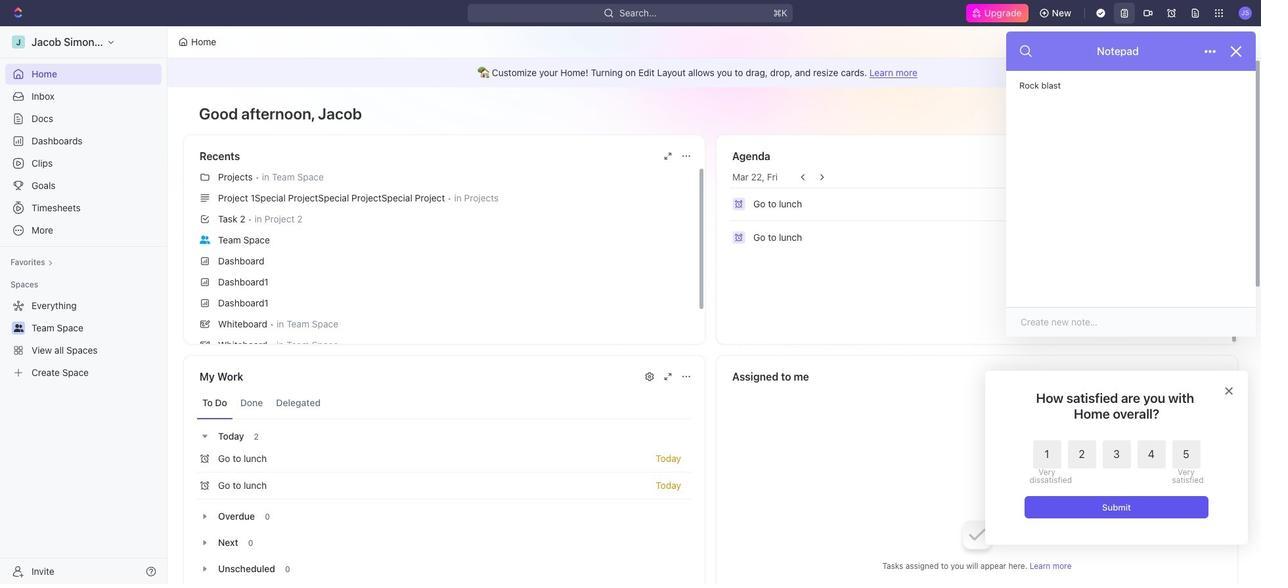 Task type: describe. For each thing, give the bounding box(es) containing it.
user group image inside sidebar navigation
[[13, 325, 23, 332]]

sidebar navigation
[[0, 26, 170, 585]]

jacob simon's workspace, , element
[[12, 35, 25, 49]]

0 vertical spatial user group image
[[200, 236, 210, 244]]



Task type: vqa. For each thing, say whether or not it's contained in the screenshot.
the No lists icon.
no



Task type: locate. For each thing, give the bounding box(es) containing it.
1 vertical spatial user group image
[[13, 325, 23, 332]]

1 horizontal spatial user group image
[[200, 236, 210, 244]]

tree inside sidebar navigation
[[5, 296, 162, 384]]

0 horizontal spatial user group image
[[13, 325, 23, 332]]

dialog
[[986, 371, 1248, 545]]

Create new note… text field
[[1020, 316, 1243, 330]]

option group
[[1030, 441, 1201, 485]]

user group image
[[200, 236, 210, 244], [13, 325, 23, 332]]

alert
[[168, 58, 1254, 87]]

tab list
[[197, 388, 692, 420]]

tree
[[5, 296, 162, 384]]



